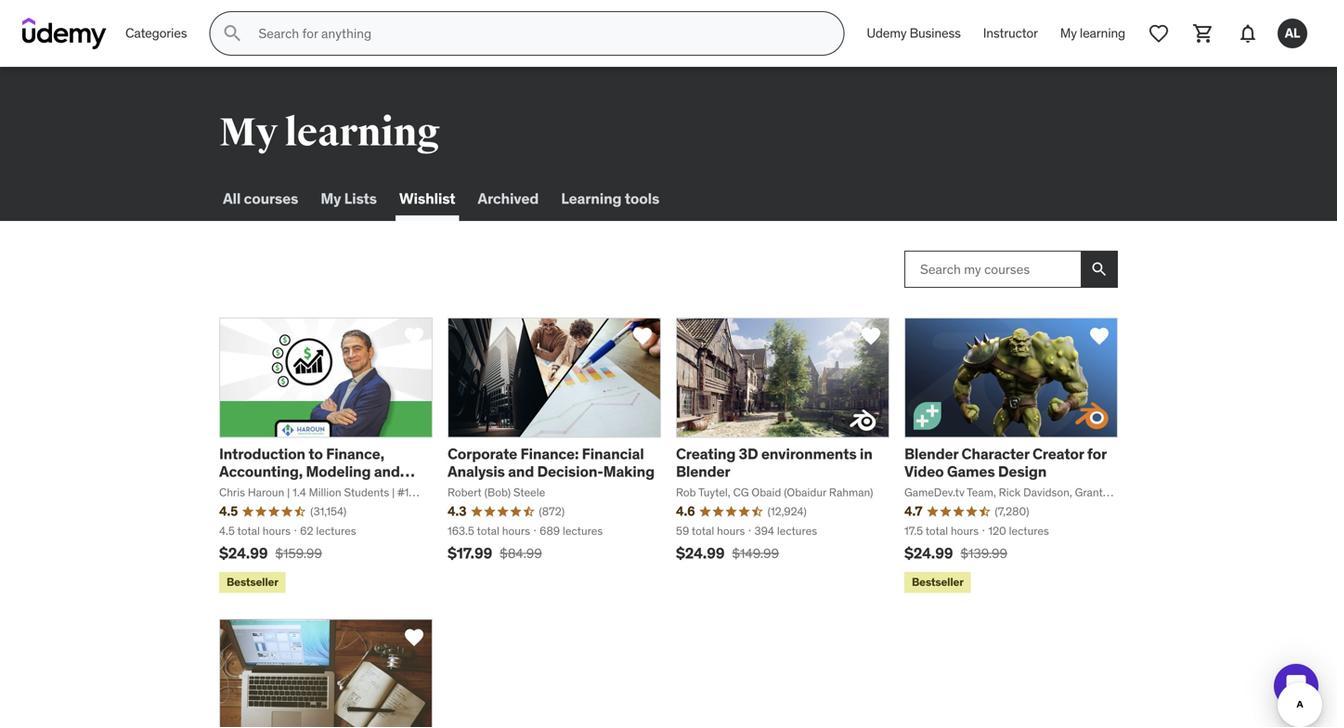 Task type: describe. For each thing, give the bounding box(es) containing it.
corporate finance: financial analysis and decision-making link
[[448, 444, 655, 481]]

1 | from the left
[[287, 485, 290, 499]]

instructor link
[[972, 11, 1049, 56]]

finance,
[[326, 444, 384, 463]]

59 total hours
[[676, 524, 745, 538]]

lists
[[344, 189, 377, 208]]

689 lectures
[[540, 524, 603, 538]]

hours for blender character creator for video games design
[[951, 524, 979, 538]]

total for creating 3d environments in blender
[[692, 524, 715, 538]]

abbitt
[[905, 501, 935, 515]]

my learning inside 'my learning' link
[[1061, 25, 1126, 42]]

creator
[[1033, 444, 1084, 463]]

all courses link
[[219, 176, 302, 221]]

total for introduction to finance, accounting, modeling and valuation
[[237, 524, 260, 538]]

modeling
[[306, 462, 371, 481]]

#1
[[398, 485, 409, 499]]

2 | from the left
[[392, 485, 395, 499]]

120 lectures
[[989, 524, 1049, 538]]

my lists
[[321, 189, 377, 208]]

tuytel,
[[699, 485, 731, 499]]

learning
[[561, 189, 622, 208]]

total for blender character creator for video games design
[[926, 524, 948, 538]]

(obaidur
[[784, 485, 827, 499]]

3d
[[739, 444, 758, 463]]

remove from wishlist image for corporate finance: financial analysis and decision-making
[[632, 325, 654, 347]]

million
[[309, 485, 341, 499]]

finance:
[[521, 444, 579, 463]]

submit search image
[[221, 22, 244, 45]]

cg
[[733, 485, 749, 499]]

1.4
[[293, 485, 306, 499]]

wishlist link
[[396, 176, 459, 221]]

$24.99 $139.99
[[905, 544, 1008, 563]]

steele
[[514, 485, 545, 499]]

4.5 total hours
[[219, 524, 291, 538]]

davidson,
[[1024, 485, 1073, 499]]

al link
[[1271, 11, 1315, 56]]

creating 3d environments in blender rob tuytel, cg obaid (obaidur rahman)
[[676, 444, 874, 499]]

my learning link
[[1049, 11, 1137, 56]]

courses
[[244, 189, 298, 208]]

$24.99 $159.99
[[219, 544, 322, 563]]

team,
[[967, 485, 996, 499]]

decision-
[[537, 462, 603, 481]]

hours for introduction to finance, accounting, modeling and valuation
[[263, 524, 291, 538]]

grant
[[1075, 485, 1103, 499]]

(872)
[[539, 504, 565, 519]]

1 horizontal spatial business
[[910, 25, 961, 42]]

lectures for creating 3d environments in blender
[[777, 524, 817, 538]]

0 horizontal spatial my learning
[[219, 109, 440, 157]]

design
[[998, 462, 1047, 481]]

learning tools
[[561, 189, 660, 208]]

$24.99 $149.99
[[676, 544, 779, 563]]

introduction
[[219, 444, 305, 463]]

wishlist
[[399, 189, 456, 208]]

blender character creator for video games design gamedev.tv team, rick davidson, grant abbitt
[[905, 444, 1107, 515]]

udemy
[[867, 25, 907, 42]]

$159.99
[[275, 545, 322, 562]]

31154 reviews element
[[310, 504, 347, 520]]

163.5
[[448, 524, 474, 538]]

62
[[300, 524, 313, 538]]

&
[[330, 501, 336, 515]]

video
[[905, 462, 944, 481]]

and inside introduction to finance, accounting, modeling and valuation
[[374, 462, 400, 481]]

students
[[344, 485, 389, 499]]

$149.99
[[732, 545, 779, 562]]

shopping cart with 0 items image
[[1193, 22, 1215, 45]]

remove from wishlist image
[[860, 325, 882, 347]]

valuation
[[219, 480, 284, 499]]

blender inside creating 3d environments in blender rob tuytel, cg obaid (obaidur rahman)
[[676, 462, 731, 481]]

remove from wishlist image for introduction to finance, accounting, modeling and valuation
[[403, 325, 425, 347]]

my for 'my learning' link
[[1061, 25, 1077, 42]]

rahman)
[[829, 485, 874, 499]]

all courses
[[223, 189, 298, 208]]

Search for anything text field
[[255, 18, 821, 49]]

my lists link
[[317, 176, 381, 221]]

$84.99
[[500, 545, 542, 562]]

120
[[989, 524, 1007, 538]]

$24.99 for creating 3d environments in blender
[[676, 544, 725, 563]]

4.3
[[448, 503, 467, 520]]

(bob)
[[485, 485, 511, 499]]

394 lectures
[[755, 524, 817, 538]]

$24.99 for blender character creator for video games design
[[905, 544, 953, 563]]

learning tools link
[[557, 176, 663, 221]]

17.5 total hours
[[905, 524, 979, 538]]

analysis
[[448, 462, 505, 481]]

blender character creator for video games design link
[[905, 444, 1107, 481]]

lectures for introduction to finance, accounting, modeling and valuation
[[316, 524, 356, 538]]



Task type: vqa. For each thing, say whether or not it's contained in the screenshot.
architectural design link
no



Task type: locate. For each thing, give the bounding box(es) containing it.
creating
[[676, 444, 736, 463]]

4.7
[[905, 503, 923, 520]]

394
[[755, 524, 775, 538]]

my inside 'my learning' link
[[1061, 25, 1077, 42]]

lectures
[[316, 524, 356, 538], [563, 524, 603, 538], [777, 524, 817, 538], [1009, 524, 1049, 538]]

$139.99
[[961, 545, 1008, 562]]

1 vertical spatial my
[[219, 109, 278, 157]]

total up $17.99 $84.99
[[477, 524, 500, 538]]

2 4.5 from the top
[[219, 524, 235, 538]]

4.5 for 4.5 total hours
[[219, 524, 235, 538]]

chris haroun | 1.4 million students | #1 best selling business & finance prof.
[[219, 485, 409, 515]]

notifications image
[[1237, 22, 1260, 45]]

0 horizontal spatial my
[[219, 109, 278, 157]]

3 hours from the left
[[717, 524, 745, 538]]

1 horizontal spatial bestseller
[[912, 575, 964, 589]]

and up #1
[[374, 462, 400, 481]]

bestseller down $24.99 $139.99
[[912, 575, 964, 589]]

remove from wishlist image
[[403, 325, 425, 347], [632, 325, 654, 347], [1089, 325, 1111, 347], [403, 627, 425, 649]]

0 vertical spatial my learning
[[1061, 25, 1126, 42]]

creating 3d environments in blender link
[[676, 444, 873, 481]]

chris
[[219, 485, 245, 499]]

2 $24.99 from the left
[[676, 544, 725, 563]]

1 vertical spatial my learning
[[219, 109, 440, 157]]

my up all courses
[[219, 109, 278, 157]]

4.5 down best
[[219, 524, 235, 538]]

1 lectures from the left
[[316, 524, 356, 538]]

learning left "wishlist" image
[[1080, 25, 1126, 42]]

total down selling on the left of the page
[[237, 524, 260, 538]]

hours up $24.99 $139.99
[[951, 524, 979, 538]]

3 $24.99 from the left
[[905, 544, 953, 563]]

udemy business link
[[856, 11, 972, 56]]

1 vertical spatial 4.5
[[219, 524, 235, 538]]

bestseller down the $24.99 $159.99
[[227, 575, 278, 589]]

0 vertical spatial business
[[910, 25, 961, 42]]

robert
[[448, 485, 482, 499]]

character
[[962, 444, 1030, 463]]

obaid
[[752, 485, 781, 499]]

hours for corporate finance: financial analysis and decision-making
[[502, 524, 530, 538]]

3 lectures from the left
[[777, 524, 817, 538]]

17.5
[[905, 524, 923, 538]]

| left #1
[[392, 485, 395, 499]]

4.5 for 4.5
[[219, 503, 238, 520]]

rick
[[999, 485, 1021, 499]]

lectures right "689"
[[563, 524, 603, 538]]

tools
[[625, 189, 660, 208]]

0 horizontal spatial $24.99
[[219, 544, 268, 563]]

2 and from the left
[[508, 462, 534, 481]]

udemy business
[[867, 25, 961, 42]]

lectures for blender character creator for video games design
[[1009, 524, 1049, 538]]

remove from wishlist image for blender character creator for video games design
[[1089, 325, 1111, 347]]

and inside corporate finance: financial analysis and decision-making robert (bob) steele
[[508, 462, 534, 481]]

2 horizontal spatial $24.99
[[905, 544, 953, 563]]

| left 1.4
[[287, 485, 290, 499]]

lectures down 31154 reviews element
[[316, 524, 356, 538]]

0 horizontal spatial bestseller
[[227, 575, 278, 589]]

all
[[223, 189, 241, 208]]

bestseller for introduction to finance, accounting, modeling and valuation
[[227, 575, 278, 589]]

hours
[[263, 524, 291, 538], [502, 524, 530, 538], [717, 524, 745, 538], [951, 524, 979, 538]]

accounting,
[[219, 462, 303, 481]]

1 horizontal spatial learning
[[1080, 25, 1126, 42]]

1 bestseller from the left
[[227, 575, 278, 589]]

for
[[1088, 444, 1107, 463]]

blender up gamedev.tv
[[905, 444, 959, 463]]

al
[[1285, 25, 1301, 41]]

my learning left "wishlist" image
[[1061, 25, 1126, 42]]

1 horizontal spatial blender
[[905, 444, 959, 463]]

1 horizontal spatial $24.99
[[676, 544, 725, 563]]

business down 1.4
[[282, 501, 327, 515]]

1 horizontal spatial my learning
[[1061, 25, 1126, 42]]

Search my courses text field
[[905, 251, 1081, 288]]

62 lectures
[[300, 524, 356, 538]]

0 horizontal spatial and
[[374, 462, 400, 481]]

1 horizontal spatial my
[[321, 189, 341, 208]]

(7,280)
[[995, 504, 1030, 519]]

blender up tuytel,
[[676, 462, 731, 481]]

haroun
[[248, 485, 284, 499]]

hours up $24.99 $149.99
[[717, 524, 745, 538]]

lectures for corporate finance: financial analysis and decision-making
[[563, 524, 603, 538]]

in
[[860, 444, 873, 463]]

prof.
[[381, 501, 404, 515]]

and up steele on the left bottom of page
[[508, 462, 534, 481]]

$24.99 down 4.5 total hours at the bottom left of page
[[219, 544, 268, 563]]

163.5 total hours
[[448, 524, 530, 538]]

|
[[287, 485, 290, 499], [392, 485, 395, 499]]

total for corporate finance: financial analysis and decision-making
[[477, 524, 500, 538]]

$24.99 down 17.5 total hours
[[905, 544, 953, 563]]

making
[[603, 462, 655, 481]]

4.5
[[219, 503, 238, 520], [219, 524, 235, 538]]

1 and from the left
[[374, 462, 400, 481]]

4.5 down chris
[[219, 503, 238, 520]]

2 lectures from the left
[[563, 524, 603, 538]]

categories button
[[114, 11, 198, 56]]

business inside chris haroun | 1.4 million students | #1 best selling business & finance prof.
[[282, 501, 327, 515]]

total
[[237, 524, 260, 538], [477, 524, 500, 538], [692, 524, 715, 538], [926, 524, 948, 538]]

7280 reviews element
[[995, 504, 1030, 520]]

0 vertical spatial my
[[1061, 25, 1077, 42]]

blender
[[905, 444, 959, 463], [676, 462, 731, 481]]

1 total from the left
[[237, 524, 260, 538]]

1 $24.99 from the left
[[219, 544, 268, 563]]

instructor
[[983, 25, 1038, 42]]

(31,154)
[[310, 504, 347, 519]]

0 horizontal spatial business
[[282, 501, 327, 515]]

0 horizontal spatial blender
[[676, 462, 731, 481]]

lectures down 12924 reviews element
[[777, 524, 817, 538]]

total right '17.5'
[[926, 524, 948, 538]]

gamedev.tv
[[905, 485, 965, 499]]

4 lectures from the left
[[1009, 524, 1049, 538]]

my inside my lists link
[[321, 189, 341, 208]]

2 horizontal spatial my
[[1061, 25, 1077, 42]]

3 total from the left
[[692, 524, 715, 538]]

$24.99
[[219, 544, 268, 563], [676, 544, 725, 563], [905, 544, 953, 563]]

finance
[[339, 501, 378, 515]]

1 hours from the left
[[263, 524, 291, 538]]

$17.99
[[448, 544, 492, 563]]

2 vertical spatial my
[[321, 189, 341, 208]]

2 hours from the left
[[502, 524, 530, 538]]

0 horizontal spatial learning
[[285, 109, 440, 157]]

bestseller for blender character creator for video games design
[[912, 575, 964, 589]]

search image
[[1090, 260, 1109, 279]]

business right udemy
[[910, 25, 961, 42]]

0 vertical spatial learning
[[1080, 25, 1126, 42]]

selling
[[245, 501, 279, 515]]

1 4.5 from the top
[[219, 503, 238, 520]]

$24.99 down 59 total hours
[[676, 544, 725, 563]]

1 horizontal spatial and
[[508, 462, 534, 481]]

introduction to finance, accounting, modeling and valuation
[[219, 444, 400, 499]]

59
[[676, 524, 689, 538]]

learning up lists
[[285, 109, 440, 157]]

hours up the $24.99 $159.99
[[263, 524, 291, 538]]

games
[[947, 462, 995, 481]]

1 vertical spatial business
[[282, 501, 327, 515]]

my right "instructor" at the top right
[[1061, 25, 1077, 42]]

689
[[540, 524, 560, 538]]

my
[[1061, 25, 1077, 42], [219, 109, 278, 157], [321, 189, 341, 208]]

financial
[[582, 444, 644, 463]]

archived
[[478, 189, 539, 208]]

corporate
[[448, 444, 517, 463]]

0 vertical spatial 4.5
[[219, 503, 238, 520]]

4 hours from the left
[[951, 524, 979, 538]]

categories
[[125, 25, 187, 42]]

archived link
[[474, 176, 543, 221]]

4.6
[[676, 503, 695, 520]]

and
[[374, 462, 400, 481], [508, 462, 534, 481]]

environments
[[762, 444, 857, 463]]

$17.99 $84.99
[[448, 544, 542, 563]]

udemy image
[[22, 18, 107, 49]]

introduction to finance, accounting, modeling and valuation link
[[219, 444, 415, 499]]

0 horizontal spatial |
[[287, 485, 290, 499]]

4 total from the left
[[926, 524, 948, 538]]

wishlist image
[[1148, 22, 1170, 45]]

total right 59
[[692, 524, 715, 538]]

hours for creating 3d environments in blender
[[717, 524, 745, 538]]

blender inside blender character creator for video games design gamedev.tv team, rick davidson, grant abbitt
[[905, 444, 959, 463]]

business
[[910, 25, 961, 42], [282, 501, 327, 515]]

rob
[[676, 485, 696, 499]]

2 bestseller from the left
[[912, 575, 964, 589]]

(12,924)
[[768, 504, 807, 519]]

learning
[[1080, 25, 1126, 42], [285, 109, 440, 157]]

best
[[219, 501, 242, 515]]

lectures down 7280 reviews element at the bottom right of the page
[[1009, 524, 1049, 538]]

hours up $84.99
[[502, 524, 530, 538]]

my left lists
[[321, 189, 341, 208]]

12924 reviews element
[[768, 504, 807, 520]]

872 reviews element
[[539, 504, 565, 520]]

1 vertical spatial learning
[[285, 109, 440, 157]]

1 horizontal spatial |
[[392, 485, 395, 499]]

to
[[309, 444, 323, 463]]

2 total from the left
[[477, 524, 500, 538]]

$24.99 for introduction to finance, accounting, modeling and valuation
[[219, 544, 268, 563]]

my for my lists link
[[321, 189, 341, 208]]

my learning up my lists at the left
[[219, 109, 440, 157]]



